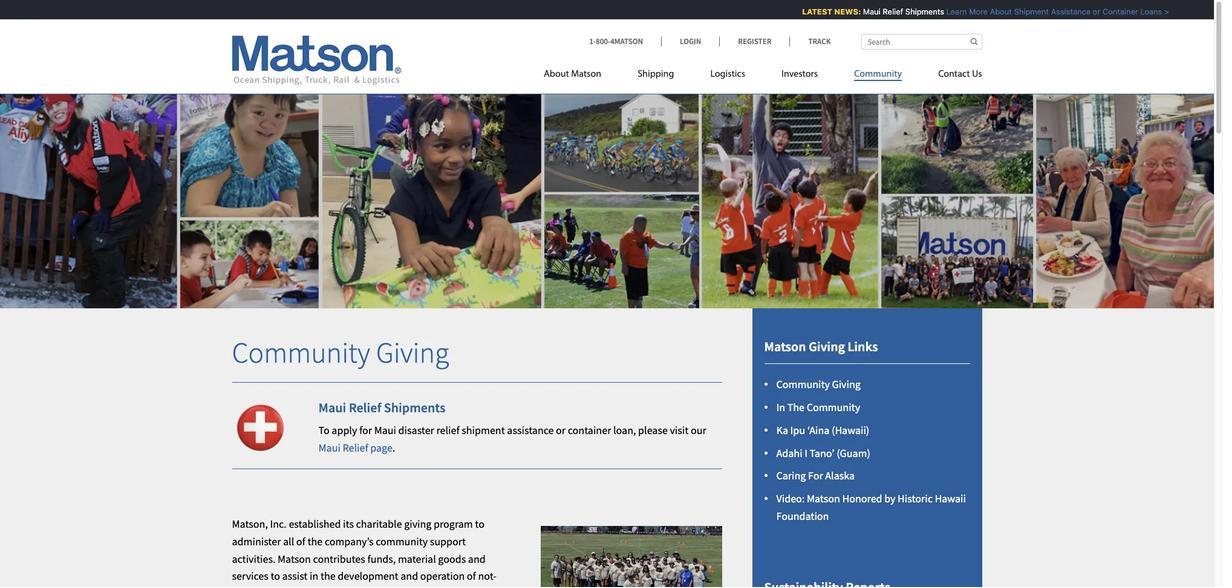 Task type: locate. For each thing, give the bounding box(es) containing it.
and
[[468, 552, 486, 566], [401, 570, 418, 583], [326, 587, 344, 587]]

0 horizontal spatial or
[[556, 423, 566, 437]]

disaster
[[398, 423, 434, 437]]

visit
[[670, 423, 689, 437]]

matson down for
[[807, 492, 840, 506]]

relief
[[877, 7, 898, 16], [349, 399, 381, 416], [343, 441, 368, 455]]

contact us
[[938, 70, 982, 79]]

1 vertical spatial community giving
[[776, 378, 861, 391]]

0 vertical spatial or
[[1087, 7, 1095, 16]]

Search search field
[[861, 34, 982, 50]]

0 vertical spatial about
[[984, 7, 1006, 16]]

1 vertical spatial the
[[321, 570, 336, 583]]

of right all at left
[[296, 535, 305, 549]]

1 vertical spatial shipments
[[384, 399, 445, 416]]

matson inside top menu navigation
[[571, 70, 601, 79]]

shipments
[[900, 7, 938, 16], [384, 399, 445, 416]]

goods
[[438, 552, 466, 566]]

community inside top menu navigation
[[854, 70, 902, 79]]

1 horizontal spatial community giving
[[776, 378, 861, 391]]

latest
[[796, 7, 827, 16]]

investors
[[782, 70, 818, 79]]

adahi i tano' (guam) link
[[776, 446, 870, 460]]

to right program
[[475, 517, 485, 531]]

our
[[691, 423, 706, 437]]

i
[[805, 446, 808, 460]]

logistics link
[[692, 64, 763, 88]]

community giving
[[232, 334, 449, 371], [776, 378, 861, 391]]

community
[[376, 535, 428, 549], [346, 587, 398, 587]]

container
[[568, 423, 611, 437]]

login link
[[661, 36, 719, 47]]

relief inside to apply for maui disaster relief shipment assistance or container loan, please visit our maui relief page .
[[343, 441, 368, 455]]

or inside to apply for maui disaster relief shipment assistance or container loan, please visit our maui relief page .
[[556, 423, 566, 437]]

charitable
[[356, 517, 402, 531], [278, 587, 324, 587]]

charitable right its
[[356, 517, 402, 531]]

foundation
[[776, 509, 829, 523]]

matson up assist
[[278, 552, 311, 566]]

1 horizontal spatial of
[[467, 570, 476, 583]]

material
[[398, 552, 436, 566]]

1 vertical spatial or
[[556, 423, 566, 437]]

for
[[808, 469, 823, 483]]

1 horizontal spatial shipments
[[900, 7, 938, 16]]

1 vertical spatial relief
[[349, 399, 381, 416]]

about
[[984, 7, 1006, 16], [544, 70, 569, 79]]

development
[[338, 570, 398, 583]]

0 horizontal spatial of
[[296, 535, 305, 549]]

in the community link
[[776, 400, 860, 414]]

1 horizontal spatial and
[[401, 570, 418, 583]]

the right in
[[321, 570, 336, 583]]

0 vertical spatial shipments
[[900, 7, 938, 16]]

1 horizontal spatial charitable
[[356, 517, 402, 531]]

loans
[[1135, 7, 1156, 16]]

1 horizontal spatial or
[[1087, 7, 1095, 16]]

1 vertical spatial charitable
[[278, 587, 324, 587]]

shipments up the disaster
[[384, 399, 445, 416]]

maui up page
[[374, 423, 396, 437]]

giving
[[376, 334, 449, 371], [809, 338, 845, 355], [832, 378, 861, 391]]

None search field
[[861, 34, 982, 50]]

community
[[854, 70, 902, 79], [232, 334, 370, 371], [776, 378, 830, 391], [807, 400, 860, 414]]

shipments up search search box
[[900, 7, 938, 16]]

0 vertical spatial the
[[308, 535, 323, 549]]

video:
[[776, 492, 805, 506]]

community down development
[[346, 587, 398, 587]]

program
[[434, 517, 473, 531]]

and up not-
[[468, 552, 486, 566]]

of left not-
[[467, 570, 476, 583]]

0 horizontal spatial charitable
[[278, 587, 324, 587]]

operation
[[420, 570, 465, 583]]

maui relief page link
[[318, 441, 392, 455]]

adahi
[[776, 446, 802, 460]]

matson foundation giving image
[[0, 75, 1214, 308]]

0 horizontal spatial community giving
[[232, 334, 449, 371]]

apply
[[332, 423, 357, 437]]

community giving link
[[776, 378, 861, 391]]

learn
[[941, 7, 961, 16]]

all
[[283, 535, 294, 549]]

latest news: maui relief shipments learn more about shipment assistance or container loans >
[[796, 7, 1163, 16]]

relief right news:
[[877, 7, 898, 16]]

1 vertical spatial about
[[544, 70, 569, 79]]

maui
[[857, 7, 875, 16], [318, 399, 346, 416], [374, 423, 396, 437], [318, 441, 341, 455]]

caring for alaska link
[[776, 469, 855, 483]]

search image
[[971, 38, 978, 45]]

honored
[[842, 492, 882, 506]]

maui relief shipments
[[318, 399, 445, 416]]

shipment
[[462, 423, 505, 437]]

0 horizontal spatial about
[[544, 70, 569, 79]]

register
[[738, 36, 772, 47]]

about inside top menu navigation
[[544, 70, 569, 79]]

the down established
[[308, 535, 323, 549]]

activities.
[[232, 552, 275, 566]]

relief down for
[[343, 441, 368, 455]]

2 vertical spatial relief
[[343, 441, 368, 455]]

page
[[370, 441, 392, 455]]

administer
[[232, 535, 281, 549]]

community up material
[[376, 535, 428, 549]]

and down contributes at the left bottom of the page
[[326, 587, 344, 587]]

ipu
[[790, 423, 805, 437]]

matson
[[571, 70, 601, 79], [764, 338, 806, 355], [807, 492, 840, 506], [278, 552, 311, 566]]

or
[[1087, 7, 1095, 16], [556, 423, 566, 437]]

track
[[808, 36, 831, 47]]

1 vertical spatial of
[[467, 570, 476, 583]]

matson inside matson, inc. established its charitable giving program to administer all of the company's community support activities. matson contributes funds, material goods and services to assist in the development and operation of not- for-profit, charitable and community organizations in
[[278, 552, 311, 566]]

relief up for
[[349, 399, 381, 416]]

tano'
[[810, 446, 835, 460]]

maui down to
[[318, 441, 341, 455]]

0 horizontal spatial to
[[271, 570, 280, 583]]

container
[[1097, 7, 1132, 16]]

shipping
[[638, 70, 674, 79]]

2 horizontal spatial and
[[468, 552, 486, 566]]

matson down the '1-'
[[571, 70, 601, 79]]

logistics
[[710, 70, 745, 79]]

for-
[[232, 587, 248, 587]]

charitable down assist
[[278, 587, 324, 587]]

community link
[[836, 64, 920, 88]]

0 horizontal spatial and
[[326, 587, 344, 587]]

and down material
[[401, 570, 418, 583]]

assistance
[[1045, 7, 1085, 16]]

0 vertical spatial to
[[475, 517, 485, 531]]

ka ipu 'aina (hawaii) link
[[776, 423, 869, 437]]

the
[[308, 535, 323, 549], [321, 570, 336, 583]]

0 vertical spatial and
[[468, 552, 486, 566]]

in
[[776, 400, 785, 414]]

to
[[475, 517, 485, 531], [271, 570, 280, 583]]

alaska
[[825, 469, 855, 483]]

to up profit, on the left of the page
[[271, 570, 280, 583]]



Task type: describe. For each thing, give the bounding box(es) containing it.
company's
[[325, 535, 374, 549]]

top menu navigation
[[544, 64, 982, 88]]

organizations
[[400, 587, 461, 587]]

.
[[392, 441, 395, 455]]

1 horizontal spatial to
[[475, 517, 485, 531]]

matson giving links
[[764, 338, 878, 355]]

1 vertical spatial community
[[346, 587, 398, 587]]

matson, inc. established its charitable giving program to administer all of the company's community support activities. matson contributes funds, material goods and services to assist in the development and operation of not- for-profit, charitable and community organizations in
[[232, 517, 497, 587]]

blue matson logo with ocean, shipping, truck, rail and logistics written beneath it. image
[[232, 36, 401, 85]]

caring
[[776, 469, 806, 483]]

giving
[[404, 517, 432, 531]]

0 vertical spatial of
[[296, 535, 305, 549]]

shipment
[[1008, 7, 1043, 16]]

(hawaii)
[[832, 423, 869, 437]]

red circle with white cross in the middle image
[[232, 400, 288, 456]]

hawaii
[[935, 492, 966, 506]]

matson inside 'video: matson honored by historic hawaii foundation'
[[807, 492, 840, 506]]

contact us link
[[920, 64, 982, 88]]

0 horizontal spatial shipments
[[384, 399, 445, 416]]

1 vertical spatial to
[[271, 570, 280, 583]]

about matson link
[[544, 64, 620, 88]]

matson up the community giving link
[[764, 338, 806, 355]]

>
[[1159, 7, 1163, 16]]

funds,
[[367, 552, 396, 566]]

us
[[972, 70, 982, 79]]

0 vertical spatial community
[[376, 535, 428, 549]]

assist
[[282, 570, 308, 583]]

2 vertical spatial and
[[326, 587, 344, 587]]

services
[[232, 570, 268, 583]]

historic
[[898, 492, 933, 506]]

the
[[787, 400, 805, 414]]

1-800-4matson link
[[589, 36, 661, 47]]

community giving inside "matson giving links" section
[[776, 378, 861, 391]]

shipping link
[[620, 64, 692, 88]]

contact
[[938, 70, 970, 79]]

its
[[343, 517, 354, 531]]

0 vertical spatial charitable
[[356, 517, 402, 531]]

maui up to
[[318, 399, 346, 416]]

not-
[[478, 570, 497, 583]]

established
[[289, 517, 341, 531]]

to
[[318, 423, 330, 437]]

1 horizontal spatial about
[[984, 7, 1006, 16]]

0 vertical spatial community giving
[[232, 334, 449, 371]]

to apply for maui disaster relief shipment assistance or container loan, please visit our maui relief page .
[[318, 423, 706, 455]]

1-
[[589, 36, 596, 47]]

login
[[680, 36, 701, 47]]

about matson
[[544, 70, 601, 79]]

video: matson honored by historic hawaii foundation link
[[776, 492, 966, 523]]

please
[[638, 423, 668, 437]]

for
[[359, 423, 372, 437]]

matson giving links section
[[737, 308, 997, 587]]

maui right news:
[[857, 7, 875, 16]]

loan,
[[613, 423, 636, 437]]

assistance
[[507, 423, 554, 437]]

investors link
[[763, 64, 836, 88]]

800-
[[596, 36, 610, 47]]

contributes
[[313, 552, 365, 566]]

register link
[[719, 36, 790, 47]]

support
[[430, 535, 466, 549]]

(guam)
[[837, 446, 870, 460]]

caring for alaska
[[776, 469, 855, 483]]

ka
[[776, 423, 788, 437]]

0 vertical spatial relief
[[877, 7, 898, 16]]

in the community
[[776, 400, 860, 414]]

profit,
[[248, 587, 276, 587]]

1-800-4matson
[[589, 36, 643, 47]]

track link
[[790, 36, 831, 47]]

more
[[963, 7, 982, 16]]

by
[[885, 492, 896, 506]]

news:
[[829, 7, 855, 16]]

1 vertical spatial and
[[401, 570, 418, 583]]

in
[[310, 570, 318, 583]]

'aina
[[807, 423, 830, 437]]

ka ipu 'aina (hawaii)
[[776, 423, 869, 437]]

adahi i tano' (guam)
[[776, 446, 870, 460]]

links
[[848, 338, 878, 355]]

matson,
[[232, 517, 268, 531]]

relief
[[436, 423, 460, 437]]

matson at special olympics hawaii 2016 image
[[541, 526, 722, 587]]

video: matson honored by historic hawaii foundation
[[776, 492, 966, 523]]

4matson
[[610, 36, 643, 47]]

inc.
[[270, 517, 287, 531]]



